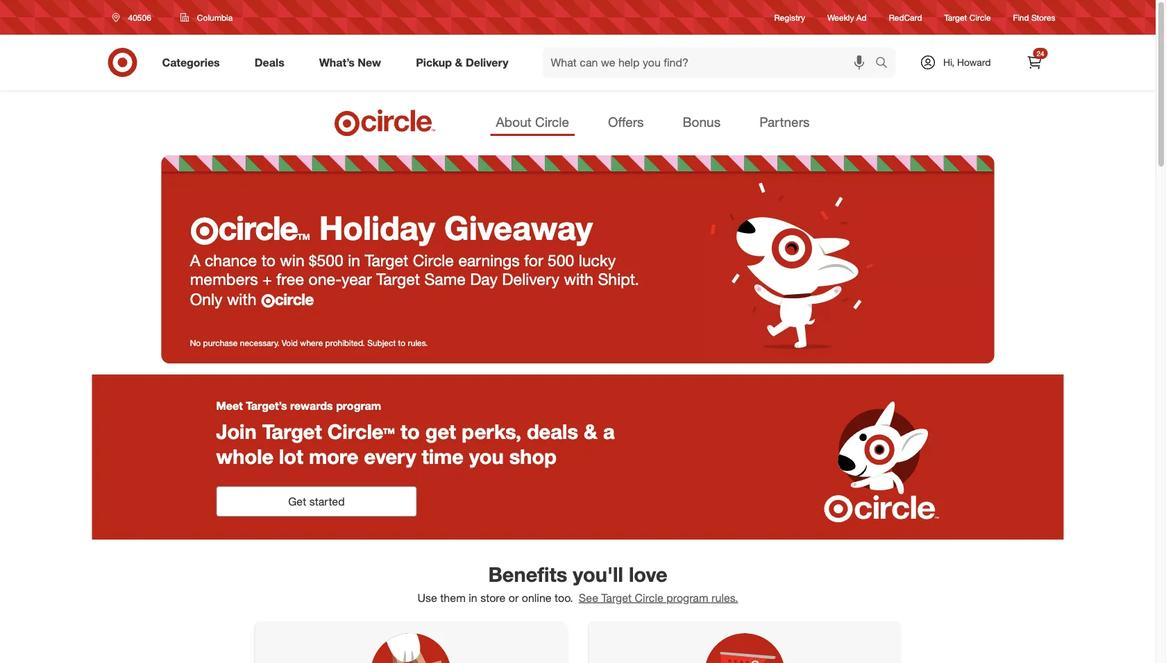 Task type: describe. For each thing, give the bounding box(es) containing it.
columbia button
[[171, 5, 242, 30]]

to for target
[[401, 420, 420, 444]]

meet target's rewards program join target circle™ to get perks, deals & a whole lot more every time you shop
[[216, 399, 615, 470]]

search button
[[869, 47, 903, 81]]

target inside 'link'
[[945, 12, 968, 23]]

subject
[[367, 338, 396, 348]]

& inside meet target's rewards program join target circle™ to get perks, deals & a whole lot more every time you shop
[[584, 420, 598, 444]]

weekly ad link
[[828, 11, 867, 23]]

target circle
[[945, 12, 991, 23]]

target down holiday
[[365, 251, 409, 270]]

a
[[604, 420, 615, 444]]

circle™
[[328, 420, 395, 444]]

members
[[190, 270, 258, 289]]

earnings
[[459, 251, 520, 270]]

weekly
[[828, 12, 855, 23]]

perks,
[[462, 420, 522, 444]]

more
[[309, 445, 359, 470]]

benefits you'll love use them in store or online too. see target circle program rules.
[[418, 563, 739, 605]]

see
[[579, 592, 599, 605]]

free
[[277, 270, 304, 289]]

$500
[[309, 251, 344, 270]]

shop
[[510, 445, 557, 470]]

get
[[288, 495, 306, 509]]

love
[[629, 563, 668, 587]]

24
[[1037, 49, 1045, 58]]

deals
[[527, 420, 579, 444]]

pickup
[[416, 56, 452, 69]]

a chance to win $500 in target circle earnings for 500 lucky members + free one-year target same day delivery with shipt. only with
[[190, 251, 640, 309]]

whole
[[216, 445, 274, 470]]

to inside a chance to win $500 in target circle earnings for 500 lucky members + free one-year target same day delivery with shipt. only with
[[262, 251, 276, 270]]

columbia
[[197, 12, 233, 23]]

in for chance
[[348, 251, 361, 270]]

24 link
[[1020, 47, 1050, 78]]

partners link
[[754, 110, 816, 136]]

lot
[[279, 445, 304, 470]]

stores
[[1032, 12, 1056, 23]]

purchase
[[203, 338, 238, 348]]

you'll
[[573, 563, 624, 587]]

only
[[190, 290, 223, 309]]

+
[[263, 270, 272, 289]]

about circle
[[496, 114, 569, 130]]

no
[[190, 338, 201, 348]]

target inside meet target's rewards program join target circle™ to get perks, deals & a whole lot more every time you shop
[[262, 420, 322, 444]]

redcard
[[889, 12, 923, 23]]

circle inside 'link'
[[970, 12, 991, 23]]

time
[[422, 445, 464, 470]]

deals
[[255, 56, 285, 69]]

get
[[426, 420, 456, 444]]

circle for circle
[[275, 290, 314, 309]]

registry
[[775, 12, 806, 23]]

0 vertical spatial with
[[564, 270, 594, 289]]

categories link
[[150, 47, 237, 78]]

too.
[[555, 592, 574, 605]]

circle for circle tm holiday giveaway
[[218, 208, 298, 248]]

target inside benefits you'll love use them in store or online too. see target circle program rules.
[[602, 592, 632, 605]]

1 vertical spatial with
[[227, 290, 257, 309]]

to for prohibited.
[[398, 338, 406, 348]]

what's new link
[[307, 47, 399, 78]]

what's new
[[319, 56, 381, 69]]

categories
[[162, 56, 220, 69]]

online
[[522, 592, 552, 605]]

holiday
[[319, 208, 435, 248]]

0 vertical spatial delivery
[[466, 56, 509, 69]]

you
[[469, 445, 504, 470]]

every
[[364, 445, 416, 470]]

bonus link
[[678, 110, 727, 136]]

circle inside a chance to win $500 in target circle earnings for 500 lucky members + free one-year target same day delivery with shipt. only with
[[413, 251, 454, 270]]

them
[[441, 592, 466, 605]]

store
[[481, 592, 506, 605]]

what's
[[319, 56, 355, 69]]

pickup & delivery link
[[404, 47, 526, 78]]

year
[[342, 270, 372, 289]]

shipt.
[[598, 270, 640, 289]]

find
[[1014, 12, 1030, 23]]

lucky
[[579, 251, 616, 270]]

rewards
[[290, 399, 333, 413]]



Task type: locate. For each thing, give the bounding box(es) containing it.
in inside benefits you'll love use them in store or online too. see target circle program rules.
[[469, 592, 478, 605]]

with down members
[[227, 290, 257, 309]]

day
[[470, 270, 498, 289]]

1 vertical spatial program
[[667, 592, 709, 605]]

delivery inside a chance to win $500 in target circle earnings for 500 lucky members + free one-year target same day delivery with shipt. only with
[[502, 270, 560, 289]]

to
[[262, 251, 276, 270], [398, 338, 406, 348], [401, 420, 420, 444]]

1 vertical spatial &
[[584, 420, 598, 444]]

1 vertical spatial circle
[[275, 290, 314, 309]]

40506
[[128, 12, 151, 23]]

target circle link
[[945, 11, 991, 23]]

ad
[[857, 12, 867, 23]]

delivery right day
[[502, 270, 560, 289]]

circle inside "link"
[[535, 114, 569, 130]]

get started button
[[216, 487, 417, 517]]

win
[[280, 251, 305, 270]]

search
[[869, 57, 903, 71]]

& left a
[[584, 420, 598, 444]]

find stores link
[[1014, 11, 1056, 23]]

necessary.
[[240, 338, 280, 348]]

target
[[945, 12, 968, 23], [365, 251, 409, 270], [377, 270, 420, 289], [262, 420, 322, 444], [602, 592, 632, 605]]

a
[[190, 251, 200, 270]]

circle down circle tm holiday giveaway
[[413, 251, 454, 270]]

weekly ad
[[828, 12, 867, 23]]

delivery right the pickup
[[466, 56, 509, 69]]

pickup & delivery
[[416, 56, 509, 69]]

started
[[309, 495, 345, 509]]

offers link
[[603, 110, 650, 136]]

where
[[300, 338, 323, 348]]

1 vertical spatial delivery
[[502, 270, 560, 289]]

0 horizontal spatial &
[[455, 56, 463, 69]]

target right see
[[602, 592, 632, 605]]

circle down free
[[275, 290, 314, 309]]

meet
[[216, 399, 243, 413]]

1 vertical spatial in
[[469, 592, 478, 605]]

void
[[282, 338, 298, 348]]

circle down love
[[635, 592, 664, 605]]

prohibited.
[[325, 338, 365, 348]]

circle left find in the top right of the page
[[970, 12, 991, 23]]

rules. inside benefits you'll love use them in store or online too. see target circle program rules.
[[712, 592, 739, 605]]

with
[[564, 270, 594, 289], [227, 290, 257, 309]]

1 vertical spatial rules.
[[712, 592, 739, 605]]

program inside meet target's rewards program join target circle™ to get perks, deals & a whole lot more every time you shop
[[336, 399, 381, 413]]

target up hi,
[[945, 12, 968, 23]]

circle inside benefits you'll love use them in store or online too. see target circle program rules.
[[635, 592, 664, 605]]

in
[[348, 251, 361, 270], [469, 592, 478, 605]]

circle right about
[[535, 114, 569, 130]]

redcard link
[[889, 11, 923, 23]]

target circle logo image
[[332, 108, 438, 138]]

0 vertical spatial to
[[262, 251, 276, 270]]

new
[[358, 56, 381, 69]]

circle
[[218, 208, 298, 248], [275, 290, 314, 309]]

deals link
[[243, 47, 302, 78]]

0 vertical spatial rules.
[[408, 338, 428, 348]]

about
[[496, 114, 532, 130]]

0 horizontal spatial with
[[227, 290, 257, 309]]

1 horizontal spatial program
[[667, 592, 709, 605]]

same
[[425, 270, 466, 289]]

howard
[[958, 56, 991, 68]]

1 horizontal spatial rules.
[[712, 592, 739, 605]]

delivery
[[466, 56, 509, 69], [502, 270, 560, 289]]

1 horizontal spatial &
[[584, 420, 598, 444]]

40506 button
[[103, 5, 166, 30]]

chance
[[205, 251, 257, 270]]

in for you'll
[[469, 592, 478, 605]]

to left get at the left bottom of the page
[[401, 420, 420, 444]]

benefits
[[489, 563, 568, 587]]

use
[[418, 592, 437, 605]]

program down love
[[667, 592, 709, 605]]

&
[[455, 56, 463, 69], [584, 420, 598, 444]]

join
[[216, 420, 257, 444]]

tm
[[298, 232, 310, 242]]

bonus
[[683, 114, 721, 130]]

target right year
[[377, 270, 420, 289]]

program inside benefits you'll love use them in store or online too. see target circle program rules.
[[667, 592, 709, 605]]

program
[[336, 399, 381, 413], [667, 592, 709, 605]]

in inside a chance to win $500 in target circle earnings for 500 lucky members + free one-year target same day delivery with shipt. only with
[[348, 251, 361, 270]]

target's
[[246, 399, 287, 413]]

hi,
[[944, 56, 955, 68]]

partners
[[760, 114, 810, 130]]

about circle link
[[491, 110, 575, 136]]

to left win
[[262, 251, 276, 270]]

& right the pickup
[[455, 56, 463, 69]]

see target circle program rules. link
[[579, 591, 739, 606]]

0 vertical spatial circle
[[218, 208, 298, 248]]

no purchase necessary. void where prohibited. subject to rules.
[[190, 338, 428, 348]]

1 horizontal spatial with
[[564, 270, 594, 289]]

get started
[[288, 495, 345, 509]]

to right subject
[[398, 338, 406, 348]]

What can we help you find? suggestions appear below search field
[[543, 47, 879, 78]]

one-
[[309, 270, 342, 289]]

1 horizontal spatial in
[[469, 592, 478, 605]]

circle tm holiday giveaway
[[218, 208, 593, 248]]

0 horizontal spatial rules.
[[408, 338, 428, 348]]

to inside meet target's rewards program join target circle™ to get perks, deals & a whole lot more every time you shop
[[401, 420, 420, 444]]

giveaway
[[444, 208, 593, 248]]

circle up chance at the top left
[[218, 208, 298, 248]]

1 vertical spatial to
[[398, 338, 406, 348]]

target up lot at the bottom left
[[262, 420, 322, 444]]

or
[[509, 592, 519, 605]]

0 horizontal spatial in
[[348, 251, 361, 270]]

0 vertical spatial program
[[336, 399, 381, 413]]

offers
[[608, 114, 644, 130]]

0 vertical spatial in
[[348, 251, 361, 270]]

0 horizontal spatial program
[[336, 399, 381, 413]]

hi, howard
[[944, 56, 991, 68]]

2 vertical spatial to
[[401, 420, 420, 444]]

0 vertical spatial &
[[455, 56, 463, 69]]

for
[[524, 251, 544, 270]]

500
[[548, 251, 575, 270]]

rules.
[[408, 338, 428, 348], [712, 592, 739, 605]]

registry link
[[775, 11, 806, 23]]

in left store at the bottom of page
[[469, 592, 478, 605]]

program up circle™
[[336, 399, 381, 413]]

with left shipt.
[[564, 270, 594, 289]]

in right the $500
[[348, 251, 361, 270]]



Task type: vqa. For each thing, say whether or not it's contained in the screenshot.
to to the bottom
yes



